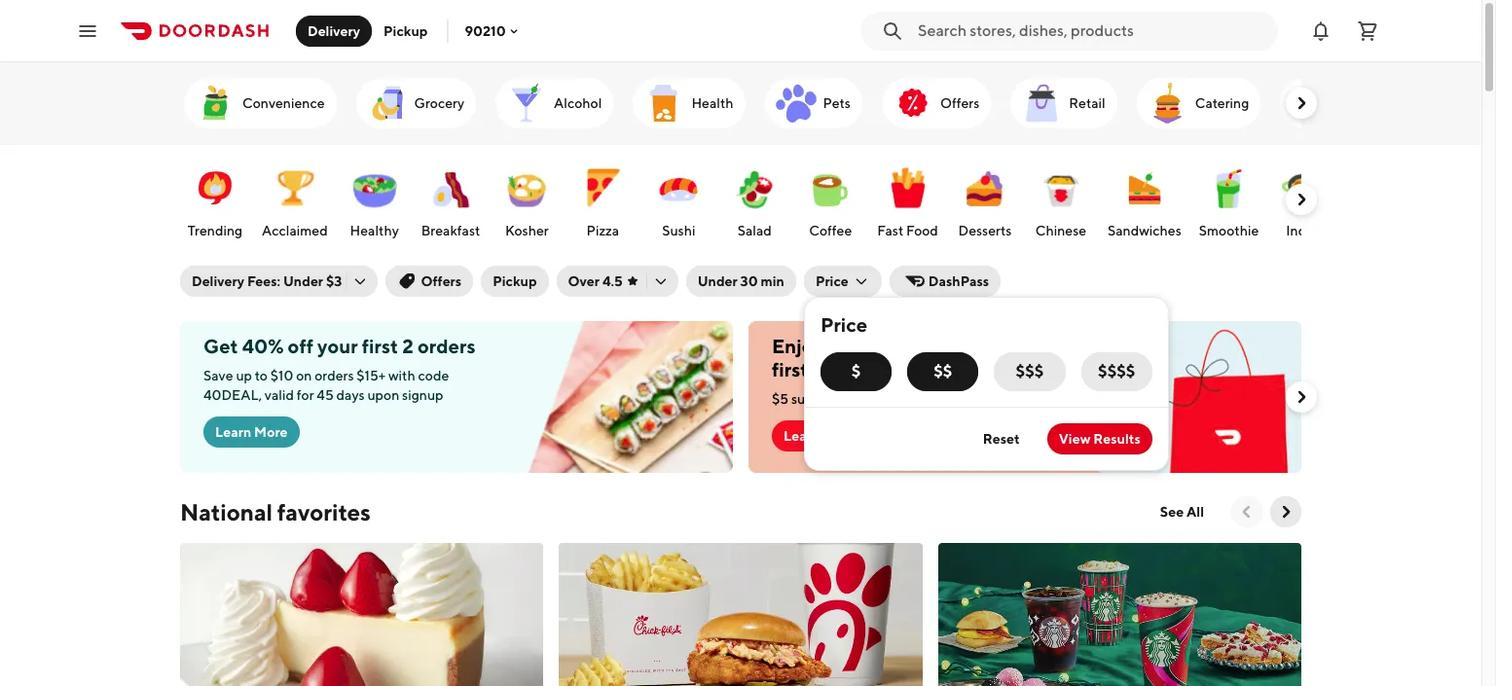 Task type: describe. For each thing, give the bounding box(es) containing it.
over
[[568, 274, 600, 289]]

healthy
[[350, 223, 399, 239]]

over 4.5
[[568, 274, 623, 289]]

1 vertical spatial next button of carousel image
[[1277, 503, 1296, 522]]

upon
[[368, 388, 400, 403]]

1 horizontal spatial orders
[[418, 335, 476, 357]]

0 vertical spatial offers
[[941, 95, 980, 111]]

favorites
[[277, 499, 371, 526]]

order.
[[813, 358, 866, 381]]

enjoy
[[772, 335, 824, 357]]

get
[[204, 335, 238, 357]]

1 your from the left
[[318, 335, 358, 357]]

alcohol image
[[504, 80, 550, 127]]

convenience
[[243, 95, 325, 111]]

$$$$
[[1099, 362, 1136, 381]]

0 vertical spatial next button of carousel image
[[1292, 190, 1312, 209]]

up
[[236, 368, 252, 384]]

min
[[761, 274, 785, 289]]

delivery
[[872, 335, 944, 357]]

$$
[[934, 362, 953, 381]]

more for 40%
[[254, 425, 288, 440]]

national
[[180, 499, 273, 526]]

offers link
[[882, 78, 992, 129]]

$10
[[270, 368, 293, 384]]

Store search: begin typing to search for stores available on DoorDash text field
[[918, 20, 1267, 41]]

delivery fees: under $3
[[192, 274, 342, 289]]

breakfast
[[421, 223, 480, 239]]

retail link
[[1011, 78, 1118, 129]]

reset button
[[972, 424, 1032, 455]]

offers button
[[386, 266, 474, 297]]

$$$ button
[[995, 353, 1066, 392]]

1 vertical spatial price
[[821, 314, 868, 336]]

0 horizontal spatial pickup button
[[372, 15, 440, 46]]

dashpass button
[[890, 266, 1001, 297]]

fee
[[948, 335, 978, 357]]

notification bell image
[[1310, 19, 1333, 42]]

90210
[[465, 23, 506, 38]]

convenience image
[[192, 80, 239, 127]]

40%
[[242, 335, 284, 357]]

4.5
[[603, 274, 623, 289]]

on inside save up to $10 on orders $15+ with code 40deal, valid for 45 days upon signup
[[296, 368, 312, 384]]

for
[[297, 388, 314, 403]]

first inside enjoy a $0 delivery fee on your first order.
[[772, 358, 809, 381]]

fast
[[878, 223, 904, 239]]

$$ button
[[908, 353, 979, 392]]

valid
[[265, 388, 294, 403]]

sushi
[[662, 223, 696, 239]]

trending
[[188, 223, 243, 239]]

learn for get 40% off your first 2 orders
[[215, 425, 252, 440]]

learn more for a
[[784, 429, 857, 444]]

pets image
[[773, 80, 820, 127]]

chinese
[[1036, 223, 1087, 239]]

health image
[[641, 80, 688, 127]]

signup
[[402, 388, 444, 403]]

pizza
[[587, 223, 620, 239]]

learn more button for 40%
[[204, 417, 300, 448]]

$5
[[772, 392, 789, 407]]

to
[[255, 368, 268, 384]]

30
[[741, 274, 758, 289]]

national favorites
[[180, 499, 371, 526]]

alcohol link
[[496, 78, 614, 129]]

$3
[[326, 274, 342, 289]]

coffee
[[810, 223, 853, 239]]

see all
[[1161, 505, 1205, 520]]

catering
[[1196, 95, 1250, 111]]

$0
[[842, 335, 868, 357]]

90210 button
[[465, 23, 522, 38]]

0 vertical spatial pickup
[[384, 23, 428, 38]]

price button
[[804, 266, 882, 297]]

save
[[204, 368, 233, 384]]

learn for enjoy a $0 delivery fee on your first order.
[[784, 429, 820, 444]]

with
[[389, 368, 416, 384]]

orders inside save up to $10 on orders $15+ with code 40deal, valid for 45 days upon signup
[[315, 368, 354, 384]]

desserts
[[959, 223, 1012, 239]]

enjoy a $0 delivery fee on your first order.
[[772, 335, 1049, 381]]

open menu image
[[76, 19, 99, 42]]

over 4.5 button
[[557, 266, 678, 297]]

salad
[[738, 223, 772, 239]]

2 next button of carousel image from the top
[[1292, 388, 1312, 407]]

catering image
[[1145, 80, 1192, 127]]

under 30 min button
[[686, 266, 797, 297]]

minimum
[[845, 392, 903, 407]]



Task type: vqa. For each thing, say whether or not it's contained in the screenshot.
Next button of carousel icon
yes



Task type: locate. For each thing, give the bounding box(es) containing it.
food
[[907, 223, 939, 239]]

next button of carousel image right previous button of carousel image
[[1277, 503, 1296, 522]]

1 horizontal spatial pickup
[[493, 274, 537, 289]]

$$$
[[1016, 362, 1044, 381]]

learn more button down "subtotal"
[[772, 421, 868, 452]]

delivery up the convenience
[[308, 23, 360, 38]]

see
[[1161, 505, 1185, 520]]

0 horizontal spatial first
[[362, 335, 399, 357]]

acclaimed
[[262, 223, 328, 239]]

offers
[[941, 95, 980, 111], [421, 274, 462, 289]]

0 horizontal spatial offers
[[421, 274, 462, 289]]

price down coffee
[[816, 274, 849, 289]]

$ button
[[821, 353, 892, 392]]

1 horizontal spatial delivery
[[308, 23, 360, 38]]

1 vertical spatial pickup
[[493, 274, 537, 289]]

flowers image
[[1289, 80, 1336, 127]]

delivery for delivery fees: under $3
[[192, 274, 245, 289]]

your inside enjoy a $0 delivery fee on your first order.
[[1009, 335, 1049, 357]]

1 horizontal spatial more
[[823, 429, 857, 444]]

more down valid
[[254, 425, 288, 440]]

1 horizontal spatial on
[[982, 335, 1005, 357]]

45
[[317, 388, 334, 403]]

pickup right delivery button on the top left of page
[[384, 23, 428, 38]]

price
[[816, 274, 849, 289], [821, 314, 868, 336]]

0 vertical spatial first
[[362, 335, 399, 357]]

on
[[982, 335, 1005, 357], [296, 368, 312, 384]]

price inside button
[[816, 274, 849, 289]]

offers down breakfast
[[421, 274, 462, 289]]

1 horizontal spatial offers
[[941, 95, 980, 111]]

0 vertical spatial delivery
[[308, 23, 360, 38]]

$5 subtotal minimum required.
[[772, 392, 962, 407]]

grocery link
[[356, 78, 476, 129]]

0 horizontal spatial orders
[[315, 368, 354, 384]]

your up $$$
[[1009, 335, 1049, 357]]

next button of carousel image
[[1292, 190, 1312, 209], [1277, 503, 1296, 522]]

$
[[852, 362, 861, 381]]

1 vertical spatial first
[[772, 358, 809, 381]]

learn
[[215, 425, 252, 440], [784, 429, 820, 444]]

price down 'price' button
[[821, 314, 868, 336]]

2 under from the left
[[698, 274, 738, 289]]

pickup down "kosher"
[[493, 274, 537, 289]]

2 your from the left
[[1009, 335, 1049, 357]]

offers inside button
[[421, 274, 462, 289]]

0 horizontal spatial learn
[[215, 425, 252, 440]]

1 horizontal spatial under
[[698, 274, 738, 289]]

0 vertical spatial next button of carousel image
[[1292, 93, 1312, 113]]

previous button of carousel image
[[1238, 503, 1257, 522]]

0 horizontal spatial more
[[254, 425, 288, 440]]

delivery for delivery
[[308, 23, 360, 38]]

1 vertical spatial pickup button
[[481, 266, 549, 297]]

on right fee at the right of the page
[[982, 335, 1005, 357]]

pets link
[[765, 78, 863, 129]]

more down "subtotal"
[[823, 429, 857, 444]]

alcohol
[[554, 95, 602, 111]]

first down "enjoy"
[[772, 358, 809, 381]]

on up for
[[296, 368, 312, 384]]

subtotal
[[792, 392, 843, 407]]

retail
[[1070, 95, 1106, 111]]

learn more down "subtotal"
[[784, 429, 857, 444]]

1 horizontal spatial pickup button
[[481, 266, 549, 297]]

0 vertical spatial pickup button
[[372, 15, 440, 46]]

next button of carousel image
[[1292, 93, 1312, 113], [1292, 388, 1312, 407]]

0 horizontal spatial on
[[296, 368, 312, 384]]

view results button
[[1048, 424, 1153, 455]]

under left 30
[[698, 274, 738, 289]]

retail image
[[1019, 80, 1066, 127]]

days
[[336, 388, 365, 403]]

more for a
[[823, 429, 857, 444]]

results
[[1094, 431, 1141, 447]]

reset
[[983, 431, 1020, 447]]

under inside 'button'
[[698, 274, 738, 289]]

convenience link
[[184, 78, 337, 129]]

1 next button of carousel image from the top
[[1292, 93, 1312, 113]]

learn down 40deal,
[[215, 425, 252, 440]]

1 vertical spatial on
[[296, 368, 312, 384]]

a
[[828, 335, 838, 357]]

0 vertical spatial price
[[816, 274, 849, 289]]

pickup button down "kosher"
[[481, 266, 549, 297]]

1 horizontal spatial learn
[[784, 429, 820, 444]]

pickup
[[384, 23, 428, 38], [493, 274, 537, 289]]

1 vertical spatial delivery
[[192, 274, 245, 289]]

required.
[[906, 392, 962, 407]]

smoothie
[[1200, 223, 1260, 239]]

save up to $10 on orders $15+ with code 40deal, valid for 45 days upon signup
[[204, 368, 449, 403]]

0 vertical spatial on
[[982, 335, 1005, 357]]

delivery left 'fees:'
[[192, 274, 245, 289]]

2
[[403, 335, 414, 357]]

learn more for 40%
[[215, 425, 288, 440]]

all
[[1187, 505, 1205, 520]]

more
[[254, 425, 288, 440], [823, 429, 857, 444]]

0 horizontal spatial under
[[283, 274, 323, 289]]

orders
[[418, 335, 476, 357], [315, 368, 354, 384]]

health
[[692, 95, 734, 111]]

0 vertical spatial orders
[[418, 335, 476, 357]]

1 vertical spatial next button of carousel image
[[1292, 388, 1312, 407]]

your right off
[[318, 335, 358, 357]]

delivery
[[308, 23, 360, 38], [192, 274, 245, 289]]

next button of carousel image up the indian
[[1292, 190, 1312, 209]]

sandwiches
[[1108, 223, 1182, 239]]

first left '2'
[[362, 335, 399, 357]]

grocery
[[414, 95, 465, 111]]

0 horizontal spatial learn more
[[215, 425, 288, 440]]

0 items, open order cart image
[[1357, 19, 1380, 42]]

40deal,
[[204, 388, 262, 403]]

dashpass
[[929, 274, 990, 289]]

view
[[1059, 431, 1091, 447]]

1 horizontal spatial first
[[772, 358, 809, 381]]

pickup button
[[372, 15, 440, 46], [481, 266, 549, 297]]

under 30 min
[[698, 274, 785, 289]]

0 horizontal spatial learn more button
[[204, 417, 300, 448]]

learn more button
[[204, 417, 300, 448], [772, 421, 868, 452]]

offers image
[[890, 80, 937, 127]]

orders up 45
[[315, 368, 354, 384]]

off
[[288, 335, 314, 357]]

fast food
[[878, 223, 939, 239]]

get 40% off your first 2 orders
[[204, 335, 476, 357]]

1 horizontal spatial learn more
[[784, 429, 857, 444]]

grocery image
[[364, 80, 411, 127]]

1 horizontal spatial learn more button
[[772, 421, 868, 452]]

fees:
[[247, 274, 281, 289]]

kosher
[[505, 223, 549, 239]]

delivery inside button
[[308, 23, 360, 38]]

1 vertical spatial orders
[[315, 368, 354, 384]]

health link
[[633, 78, 746, 129]]

1 horizontal spatial your
[[1009, 335, 1049, 357]]

$15+
[[357, 368, 386, 384]]

delivery button
[[296, 15, 372, 46]]

pets
[[823, 95, 851, 111]]

learn more down 40deal,
[[215, 425, 288, 440]]

trending link
[[182, 155, 248, 244]]

offers right offers icon
[[941, 95, 980, 111]]

national favorites link
[[180, 497, 371, 528]]

indian
[[1287, 223, 1326, 239]]

pickup button up grocery link at top left
[[372, 15, 440, 46]]

0 horizontal spatial pickup
[[384, 23, 428, 38]]

on inside enjoy a $0 delivery fee on your first order.
[[982, 335, 1005, 357]]

1 under from the left
[[283, 274, 323, 289]]

learn more button down 40deal,
[[204, 417, 300, 448]]

$$$$ button
[[1082, 353, 1153, 392]]

your
[[318, 335, 358, 357], [1009, 335, 1049, 357]]

learn down "subtotal"
[[784, 429, 820, 444]]

catering link
[[1137, 78, 1262, 129]]

learn more button for a
[[772, 421, 868, 452]]

0 horizontal spatial your
[[318, 335, 358, 357]]

1 vertical spatial offers
[[421, 274, 462, 289]]

orders up code
[[418, 335, 476, 357]]

0 horizontal spatial delivery
[[192, 274, 245, 289]]

under left $3
[[283, 274, 323, 289]]

view results
[[1059, 431, 1141, 447]]

see all link
[[1149, 497, 1216, 528]]

code
[[418, 368, 449, 384]]



